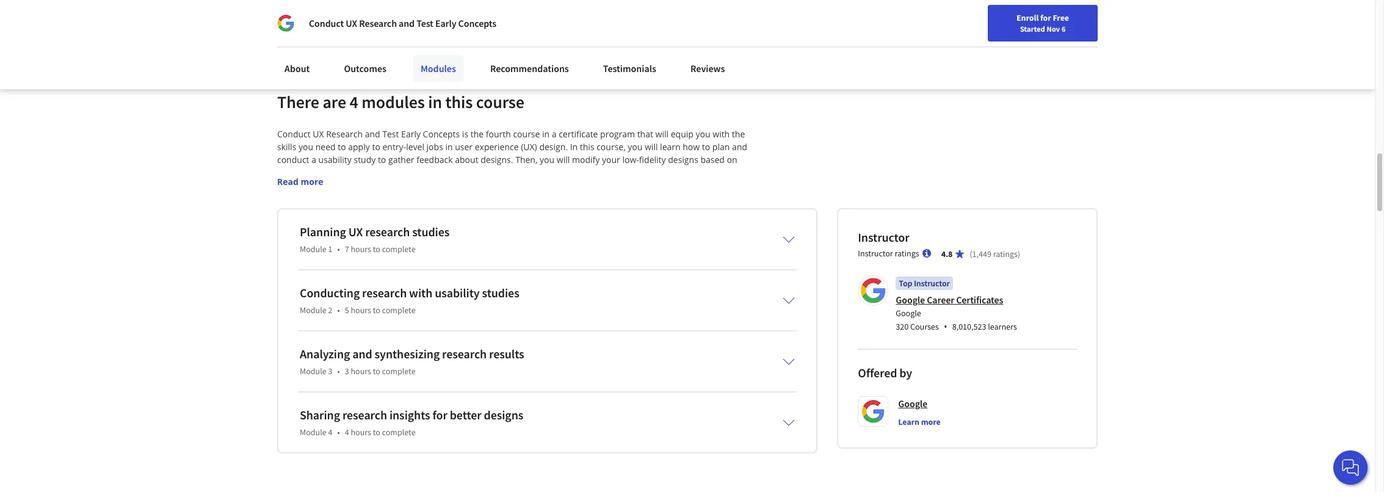 Task type: locate. For each thing, give the bounding box(es) containing it.
1 vertical spatial this
[[580, 141, 595, 153]]

2 vertical spatial google
[[899, 397, 928, 410]]

0 horizontal spatial usability
[[319, 154, 352, 165]]

0 vertical spatial early
[[435, 17, 457, 29]]

1 vertical spatial early
[[401, 128, 421, 140]]

instructor up google career certificates icon
[[858, 248, 893, 259]]

conduct for conduct ux research and test early concepts
[[309, 17, 344, 29]]

about
[[285, 62, 310, 75]]

to
[[338, 141, 346, 153], [372, 141, 380, 153], [702, 141, 711, 153], [378, 154, 386, 165], [373, 244, 380, 255], [373, 305, 380, 316], [373, 366, 380, 377], [373, 427, 380, 438]]

top
[[899, 278, 913, 289]]

module down sharing
[[300, 427, 327, 438]]

designs inside sharing research insights for better designs module 4 • 4 hours to complete
[[484, 407, 524, 423]]

research up apply
[[326, 128, 363, 140]]

courses
[[911, 321, 939, 332]]

chat with us image
[[1341, 458, 1361, 478]]

research inside analyzing and synthesizing research results module 3 • 3 hours to complete
[[442, 346, 487, 361]]

1 horizontal spatial early
[[435, 17, 457, 29]]

testimonials
[[603, 62, 657, 75]]

module inside analyzing and synthesizing research results module 3 • 3 hours to complete
[[300, 366, 327, 377]]

research inside conducting research with usability studies module 2 • 5 hours to complete
[[362, 285, 407, 300]]

modules
[[421, 62, 456, 75]]

1 module from the top
[[300, 244, 327, 255]]

• left 7
[[337, 244, 340, 255]]

concepts left review
[[458, 17, 497, 29]]

for
[[1041, 12, 1052, 23], [433, 407, 448, 423]]

0 vertical spatial usability
[[319, 154, 352, 165]]

1 vertical spatial course
[[513, 128, 540, 140]]

0 vertical spatial career
[[1090, 14, 1113, 25]]

• inside conducting research with usability studies module 2 • 5 hours to complete
[[337, 305, 340, 316]]

designs down how
[[668, 154, 699, 165]]

outcomes link
[[337, 55, 394, 82]]

course up the (ux) in the top left of the page
[[513, 128, 540, 140]]

1 horizontal spatial on
[[727, 154, 738, 165]]

results
[[489, 346, 524, 361]]

on right it
[[331, 15, 342, 27]]

1 vertical spatial a
[[312, 154, 316, 165]]

• down analyzing
[[337, 366, 340, 377]]

module left 1
[[300, 244, 327, 255]]

insights inside sharing research insights for better designs module 4 • 4 hours to complete
[[390, 407, 430, 423]]

0 horizontal spatial designs
[[484, 407, 524, 423]]

1 horizontal spatial this
[[580, 141, 595, 153]]

this up "modify"
[[580, 141, 595, 153]]

course
[[476, 91, 525, 113], [513, 128, 540, 140]]

ux inside the "conduct ux research and test early concepts is the fourth course in a certificate program that will equip you with the skills you need to apply to entry-level jobs in user experience (ux) design. in this course, you will learn how to plan and conduct a usability study to gather feedback about designs. then, you will modify your low-fidelity designs based on insights from your research. read more"
[[313, 128, 324, 140]]

1 vertical spatial more
[[922, 416, 941, 427]]

0 vertical spatial insights
[[277, 167, 308, 178]]

for up the nov
[[1041, 12, 1052, 23]]

1 vertical spatial studies
[[482, 285, 520, 300]]

2 vertical spatial instructor
[[914, 278, 950, 289]]

0 vertical spatial research
[[359, 17, 397, 29]]

test for conduct ux research and test early concepts is the fourth course in a certificate program that will equip you with the skills you need to apply to entry-level jobs in user experience (ux) design. in this course, you will learn how to plan and conduct a usability study to gather feedback about designs. then, you will modify your low-fidelity designs based on insights from your research. read more
[[383, 128, 399, 140]]

modules link
[[413, 55, 464, 82]]

google down top
[[896, 294, 925, 306]]

1 vertical spatial instructor
[[858, 248, 893, 259]]

the right the is
[[471, 128, 484, 140]]

feedback
[[417, 154, 453, 165]]

learn more button
[[899, 416, 941, 428]]

early up level at the left of page
[[401, 128, 421, 140]]

read more button
[[277, 175, 323, 188]]

• down sharing
[[337, 427, 340, 438]]

instructor for instructor
[[858, 230, 910, 245]]

complete inside planning ux research studies module 1 • 7 hours to complete
[[382, 244, 416, 255]]

0 horizontal spatial test
[[383, 128, 399, 140]]

module
[[300, 244, 327, 255], [300, 305, 327, 316], [300, 366, 327, 377], [300, 427, 327, 438]]

concepts inside the "conduct ux research and test early concepts is the fourth course in a certificate program that will equip you with the skills you need to apply to entry-level jobs in user experience (ux) design. in this course, you will learn how to plan and conduct a usability study to gather feedback about designs. then, you will modify your low-fidelity designs based on insights from your research. read more"
[[423, 128, 460, 140]]

ux
[[346, 17, 357, 29], [313, 128, 324, 140], [349, 224, 363, 239]]

2 complete from the top
[[382, 305, 416, 316]]

2 vertical spatial ux
[[349, 224, 363, 239]]

3 hours from the top
[[351, 366, 371, 377]]

0 horizontal spatial with
[[409, 285, 433, 300]]

1 3 from the left
[[328, 366, 333, 377]]

conduct up the skills
[[277, 128, 311, 140]]

1 vertical spatial designs
[[484, 407, 524, 423]]

0 vertical spatial test
[[417, 17, 434, 29]]

1 vertical spatial career
[[927, 294, 955, 306]]

0 horizontal spatial early
[[401, 128, 421, 140]]

0 vertical spatial on
[[331, 15, 342, 27]]

• left 5
[[337, 305, 340, 316]]

in down modules link
[[428, 91, 442, 113]]

google image
[[277, 15, 294, 32]]

conducting research with usability studies module 2 • 5 hours to complete
[[300, 285, 520, 316]]

this up the is
[[446, 91, 473, 113]]

research inside the "conduct ux research and test early concepts is the fourth course in a certificate program that will equip you with the skills you need to apply to entry-level jobs in user experience (ux) design. in this course, you will learn how to plan and conduct a usability study to gather feedback about designs. then, you will modify your low-fidelity designs based on insights from your research. read more"
[[326, 128, 363, 140]]

google up 320
[[896, 308, 922, 319]]

career inside top instructor google career certificates google 320 courses • 8,010,523 learners
[[927, 294, 955, 306]]

research up outcomes on the left top of page
[[359, 17, 397, 29]]

0 horizontal spatial 3
[[328, 366, 333, 377]]

0 vertical spatial for
[[1041, 12, 1052, 23]]

ux inside planning ux research studies module 1 • 7 hours to complete
[[349, 224, 363, 239]]

insights down analyzing and synthesizing research results module 3 • 3 hours to complete
[[390, 407, 430, 423]]

module left 2
[[300, 305, 327, 316]]

ux right it
[[346, 17, 357, 29]]

certificate
[[559, 128, 598, 140]]

will
[[656, 128, 669, 140], [645, 141, 658, 153], [557, 154, 570, 165]]

career right new
[[1090, 14, 1113, 25]]

more right read
[[301, 176, 323, 187]]

None search field
[[174, 8, 467, 32]]

1 horizontal spatial the
[[732, 128, 745, 140]]

ux up need
[[313, 128, 324, 140]]

instructor up the google career certificates link
[[914, 278, 950, 289]]

0 vertical spatial designs
[[668, 154, 699, 165]]

0 horizontal spatial the
[[471, 128, 484, 140]]

4
[[350, 91, 358, 113], [328, 427, 333, 438], [345, 427, 349, 438]]

to inside planning ux research studies module 1 • 7 hours to complete
[[373, 244, 380, 255]]

3 complete from the top
[[382, 366, 416, 377]]

1 horizontal spatial studies
[[482, 285, 520, 300]]

0 horizontal spatial more
[[301, 176, 323, 187]]

to inside sharing research insights for better designs module 4 • 4 hours to complete
[[373, 427, 380, 438]]

from
[[310, 167, 330, 178]]

a
[[552, 128, 557, 140], [312, 154, 316, 165]]

course,
[[597, 141, 626, 153]]

for left better
[[433, 407, 448, 423]]

1 horizontal spatial a
[[552, 128, 557, 140]]

to inside conducting research with usability studies module 2 • 5 hours to complete
[[373, 305, 380, 316]]

instructor up instructor ratings
[[858, 230, 910, 245]]

career up courses
[[927, 294, 955, 306]]

1 vertical spatial ux
[[313, 128, 324, 140]]

ratings up top
[[895, 248, 920, 259]]

(
[[970, 248, 973, 259]]

0 horizontal spatial career
[[927, 294, 955, 306]]

on down 'plan'
[[727, 154, 738, 165]]

insights down conduct on the top of the page
[[277, 167, 308, 178]]

early up modules link
[[435, 17, 457, 29]]

a up design.
[[552, 128, 557, 140]]

conduct inside the "conduct ux research and test early concepts is the fourth course in a certificate program that will equip you with the skills you need to apply to entry-level jobs in user experience (ux) design. in this course, you will learn how to plan and conduct a usability study to gather feedback about designs. then, you will modify your low-fidelity designs based on insights from your research. read more"
[[277, 128, 311, 140]]

2 hours from the top
[[351, 305, 371, 316]]

is
[[462, 128, 469, 140]]

1 vertical spatial for
[[433, 407, 448, 423]]

4 complete from the top
[[382, 427, 416, 438]]

designs right better
[[484, 407, 524, 423]]

0 vertical spatial instructor
[[858, 230, 910, 245]]

more
[[301, 176, 323, 187], [922, 416, 941, 427]]

learn more
[[899, 416, 941, 427]]

• right courses
[[944, 320, 948, 333]]

complete inside analyzing and synthesizing research results module 3 • 3 hours to complete
[[382, 366, 416, 377]]

1 vertical spatial will
[[645, 141, 658, 153]]

share
[[298, 15, 322, 27]]

4 module from the top
[[300, 427, 327, 438]]

1 complete from the top
[[382, 244, 416, 255]]

0 vertical spatial studies
[[412, 224, 450, 239]]

0 horizontal spatial for
[[433, 407, 448, 423]]

this
[[446, 91, 473, 113], [580, 141, 595, 153]]

started
[[1020, 24, 1046, 34]]

career for new
[[1090, 14, 1113, 25]]

you up how
[[696, 128, 711, 140]]

module down analyzing
[[300, 366, 327, 377]]

learners
[[988, 321, 1017, 332]]

fourth
[[486, 128, 511, 140]]

more right the learn
[[922, 416, 941, 427]]

concepts
[[458, 17, 497, 29], [423, 128, 460, 140]]

review
[[500, 15, 527, 27]]

career
[[1090, 14, 1113, 25], [927, 294, 955, 306]]

test
[[417, 17, 434, 29], [383, 128, 399, 140]]

module inside conducting research with usability studies module 2 • 5 hours to complete
[[300, 305, 327, 316]]

conduct right google image on the left of page
[[309, 17, 344, 29]]

on
[[331, 15, 342, 27], [727, 154, 738, 165]]

1 horizontal spatial 3
[[345, 366, 349, 377]]

studies
[[412, 224, 450, 239], [482, 285, 520, 300]]

1 vertical spatial research
[[326, 128, 363, 140]]

will up fidelity
[[645, 141, 658, 153]]

1 vertical spatial on
[[727, 154, 738, 165]]

fidelity
[[639, 154, 666, 165]]

1 horizontal spatial designs
[[668, 154, 699, 165]]

• inside top instructor google career certificates google 320 courses • 8,010,523 learners
[[944, 320, 948, 333]]

complete
[[382, 244, 416, 255], [382, 305, 416, 316], [382, 366, 416, 377], [382, 427, 416, 438]]

recommendations
[[490, 62, 569, 75]]

( 1,449 ratings )
[[970, 248, 1021, 259]]

1 vertical spatial with
[[409, 285, 433, 300]]

0 vertical spatial concepts
[[458, 17, 497, 29]]

1 vertical spatial test
[[383, 128, 399, 140]]

gather
[[388, 154, 414, 165]]

1 vertical spatial concepts
[[423, 128, 460, 140]]

test right media
[[417, 17, 434, 29]]

instructor inside top instructor google career certificates google 320 courses • 8,010,523 learners
[[914, 278, 950, 289]]

1 horizontal spatial with
[[713, 128, 730, 140]]

4 hours from the top
[[351, 427, 371, 438]]

a up from
[[312, 154, 316, 165]]

ux up 7
[[349, 224, 363, 239]]

0 horizontal spatial studies
[[412, 224, 450, 239]]

1 horizontal spatial more
[[922, 416, 941, 427]]

designs
[[668, 154, 699, 165], [484, 407, 524, 423]]

for inside the enroll for free started nov 6
[[1041, 12, 1052, 23]]

• inside analyzing and synthesizing research results module 3 • 3 hours to complete
[[337, 366, 340, 377]]

enroll for free started nov 6
[[1017, 12, 1070, 34]]

based
[[701, 154, 725, 165]]

complete inside conducting research with usability studies module 2 • 5 hours to complete
[[382, 305, 416, 316]]

test for conduct ux research and test early concepts
[[417, 17, 434, 29]]

will up learn
[[656, 128, 669, 140]]

google up the learn
[[899, 397, 928, 410]]

0 vertical spatial more
[[301, 176, 323, 187]]

1 horizontal spatial usability
[[435, 285, 480, 300]]

instructor
[[858, 230, 910, 245], [858, 248, 893, 259], [914, 278, 950, 289]]

early for conduct ux research and test early concepts
[[435, 17, 457, 29]]

0 horizontal spatial insights
[[277, 167, 308, 178]]

1 horizontal spatial insights
[[390, 407, 430, 423]]

course up fourth
[[476, 91, 525, 113]]

conduct ux research and test early concepts
[[309, 17, 497, 29]]

concepts up jobs
[[423, 128, 460, 140]]

test inside the "conduct ux research and test early concepts is the fourth course in a certificate program that will equip you with the skills you need to apply to entry-level jobs in user experience (ux) design. in this course, you will learn how to plan and conduct a usability study to gather feedback about designs. then, you will modify your low-fidelity designs based on insights from your research. read more"
[[383, 128, 399, 140]]

0 vertical spatial with
[[713, 128, 730, 140]]

1 horizontal spatial for
[[1041, 12, 1052, 23]]

ux for conduct ux research and test early concepts is the fourth course in a certificate program that will equip you with the skills you need to apply to entry-level jobs in user experience (ux) design. in this course, you will learn how to plan and conduct a usability study to gather feedback about designs. then, you will modify your low-fidelity designs based on insights from your research.
[[313, 128, 324, 140]]

module inside sharing research insights for better designs module 4 • 4 hours to complete
[[300, 427, 327, 438]]

coursera career certificate image
[[867, 0, 1071, 64]]

and
[[397, 15, 413, 27], [399, 17, 415, 29], [365, 128, 380, 140], [732, 141, 748, 153], [353, 346, 372, 361]]

the right equip
[[732, 128, 745, 140]]

early inside the "conduct ux research and test early concepts is the fourth course in a certificate program that will equip you with the skills you need to apply to entry-level jobs in user experience (ux) design. in this course, you will learn how to plan and conduct a usability study to gather feedback about designs. then, you will modify your low-fidelity designs based on insights from your research. read more"
[[401, 128, 421, 140]]

1 vertical spatial insights
[[390, 407, 430, 423]]

you up conduct on the top of the page
[[299, 141, 313, 153]]

share it on social media and in your performance review
[[298, 15, 527, 27]]

insights
[[277, 167, 308, 178], [390, 407, 430, 423]]

google career certificates image
[[860, 277, 887, 304]]

3 module from the top
[[300, 366, 327, 377]]

2 module from the top
[[300, 305, 327, 316]]

0 vertical spatial conduct
[[309, 17, 344, 29]]

test up entry-
[[383, 128, 399, 140]]

there
[[277, 91, 319, 113]]

1 vertical spatial conduct
[[277, 128, 311, 140]]

early for conduct ux research and test early concepts is the fourth course in a certificate program that will equip you with the skills you need to apply to entry-level jobs in user experience (ux) design. in this course, you will learn how to plan and conduct a usability study to gather feedback about designs. then, you will modify your low-fidelity designs based on insights from your research. read more
[[401, 128, 421, 140]]

you up low-
[[628, 141, 643, 153]]

usability
[[319, 154, 352, 165], [435, 285, 480, 300]]

1 hours from the top
[[351, 244, 371, 255]]

course inside the "conduct ux research and test early concepts is the fourth course in a certificate program that will equip you with the skills you need to apply to entry-level jobs in user experience (ux) design. in this course, you will learn how to plan and conduct a usability study to gather feedback about designs. then, you will modify your low-fidelity designs based on insights from your research. read more"
[[513, 128, 540, 140]]

0 horizontal spatial ratings
[[895, 248, 920, 259]]

you
[[696, 128, 711, 140], [299, 141, 313, 153], [628, 141, 643, 153], [540, 154, 555, 165]]

offered by
[[858, 365, 913, 380]]

1 vertical spatial usability
[[435, 285, 480, 300]]

0 horizontal spatial on
[[331, 15, 342, 27]]

module inside planning ux research studies module 1 • 7 hours to complete
[[300, 244, 327, 255]]

0 vertical spatial course
[[476, 91, 525, 113]]

google
[[896, 294, 925, 306], [896, 308, 922, 319], [899, 397, 928, 410]]

equip
[[671, 128, 694, 140]]

research for conduct ux research and test early concepts
[[359, 17, 397, 29]]

1 horizontal spatial test
[[417, 17, 434, 29]]

ratings right 1,449
[[994, 248, 1018, 259]]

on inside the "conduct ux research and test early concepts is the fourth course in a certificate program that will equip you with the skills you need to apply to entry-level jobs in user experience (ux) design. in this course, you will learn how to plan and conduct a usability study to gather feedback about designs. then, you will modify your low-fidelity designs based on insights from your research. read more"
[[727, 154, 738, 165]]

will down design.
[[557, 154, 570, 165]]

find your new career link
[[1030, 12, 1119, 27]]

1 horizontal spatial career
[[1090, 14, 1113, 25]]

0 horizontal spatial this
[[446, 91, 473, 113]]



Task type: vqa. For each thing, say whether or not it's contained in the screenshot.
Career to the bottom
yes



Task type: describe. For each thing, give the bounding box(es) containing it.
1
[[328, 244, 333, 255]]

find your new career
[[1037, 14, 1113, 25]]

media
[[370, 15, 395, 27]]

research inside planning ux research studies module 1 • 7 hours to complete
[[365, 224, 410, 239]]

low-
[[623, 154, 639, 165]]

insights inside the "conduct ux research and test early concepts is the fourth course in a certificate program that will equip you with the skills you need to apply to entry-level jobs in user experience (ux) design. in this course, you will learn how to plan and conduct a usability study to gather feedback about designs. then, you will modify your low-fidelity designs based on insights from your research. read more"
[[277, 167, 308, 178]]

planning ux research studies module 1 • 7 hours to complete
[[300, 224, 450, 255]]

nov
[[1047, 24, 1061, 34]]

0 vertical spatial a
[[552, 128, 557, 140]]

planning
[[300, 224, 346, 239]]

complete inside sharing research insights for better designs module 4 • 4 hours to complete
[[382, 427, 416, 438]]

1 vertical spatial google
[[896, 308, 922, 319]]

study
[[354, 154, 376, 165]]

2 horizontal spatial 4
[[350, 91, 358, 113]]

sharing research insights for better designs module 4 • 4 hours to complete
[[300, 407, 524, 438]]

there are 4 modules in this course
[[277, 91, 525, 113]]

in
[[570, 141, 578, 153]]

hours inside conducting research with usability studies module 2 • 5 hours to complete
[[351, 305, 371, 316]]

conduct
[[277, 154, 309, 165]]

ux for planning ux research studies
[[349, 224, 363, 239]]

research.
[[352, 167, 389, 178]]

skills
[[277, 141, 296, 153]]

usability inside the "conduct ux research and test early concepts is the fourth course in a certificate program that will equip you with the skills you need to apply to entry-level jobs in user experience (ux) design. in this course, you will learn how to plan and conduct a usability study to gather feedback about designs. then, you will modify your low-fidelity designs based on insights from your research. read more"
[[319, 154, 352, 165]]

1,449
[[973, 248, 992, 259]]

2 3 from the left
[[345, 366, 349, 377]]

0 horizontal spatial 4
[[328, 427, 333, 438]]

this inside the "conduct ux research and test early concepts is the fourth course in a certificate program that will equip you with the skills you need to apply to entry-level jobs in user experience (ux) design. in this course, you will learn how to plan and conduct a usability study to gather feedback about designs. then, you will modify your low-fidelity designs based on insights from your research. read more"
[[580, 141, 595, 153]]

outcomes
[[344, 62, 387, 75]]

studies inside planning ux research studies module 1 • 7 hours to complete
[[412, 224, 450, 239]]

7
[[345, 244, 349, 255]]

certificates
[[957, 294, 1004, 306]]

research for conduct ux research and test early concepts is the fourth course in a certificate program that will equip you with the skills you need to apply to entry-level jobs in user experience (ux) design. in this course, you will learn how to plan and conduct a usability study to gather feedback about designs. then, you will modify your low-fidelity designs based on insights from your research. read more
[[326, 128, 363, 140]]

career for google
[[927, 294, 955, 306]]

learn
[[899, 416, 920, 427]]

you down design.
[[540, 154, 555, 165]]

reviews link
[[683, 55, 733, 82]]

and inside analyzing and synthesizing research results module 3 • 3 hours to complete
[[353, 346, 372, 361]]

research inside sharing research insights for better designs module 4 • 4 hours to complete
[[343, 407, 387, 423]]

apply
[[348, 141, 370, 153]]

2 the from the left
[[732, 128, 745, 140]]

analyzing
[[300, 346, 350, 361]]

1 horizontal spatial 4
[[345, 427, 349, 438]]

modify
[[572, 154, 600, 165]]

in right jobs
[[446, 141, 453, 153]]

1 the from the left
[[471, 128, 484, 140]]

for inside sharing research insights for better designs module 4 • 4 hours to complete
[[433, 407, 448, 423]]

to inside analyzing and synthesizing research results module 3 • 3 hours to complete
[[373, 366, 380, 377]]

new
[[1072, 14, 1088, 25]]

google career certificates link
[[896, 294, 1004, 306]]

top instructor google career certificates google 320 courses • 8,010,523 learners
[[896, 278, 1017, 333]]

)
[[1018, 248, 1021, 259]]

then,
[[516, 154, 538, 165]]

instructor ratings
[[858, 248, 920, 259]]

find
[[1037, 14, 1052, 25]]

conduct ux research and test early concepts is the fourth course in a certificate program that will equip you with the skills you need to apply to entry-level jobs in user experience (ux) design. in this course, you will learn how to plan and conduct a usability study to gather feedback about designs. then, you will modify your low-fidelity designs based on insights from your research. read more
[[277, 128, 750, 187]]

with inside the "conduct ux research and test early concepts is the fourth course in a certificate program that will equip you with the skills you need to apply to entry-level jobs in user experience (ux) design. in this course, you will learn how to plan and conduct a usability study to gather feedback about designs. then, you will modify your low-fidelity designs based on insights from your research. read more"
[[713, 128, 730, 140]]

hours inside analyzing and synthesizing research results module 3 • 3 hours to complete
[[351, 366, 371, 377]]

modules
[[362, 91, 425, 113]]

social
[[344, 15, 368, 27]]

5
[[345, 305, 349, 316]]

2
[[328, 305, 333, 316]]

entry-
[[383, 141, 406, 153]]

designs inside the "conduct ux research and test early concepts is the fourth course in a certificate program that will equip you with the skills you need to apply to entry-level jobs in user experience (ux) design. in this course, you will learn how to plan and conduct a usability study to gather feedback about designs. then, you will modify your low-fidelity designs based on insights from your research. read more"
[[668, 154, 699, 165]]

read
[[277, 176, 299, 187]]

about link
[[277, 55, 317, 82]]

(ux)
[[521, 141, 537, 153]]

2 vertical spatial will
[[557, 154, 570, 165]]

analyzing and synthesizing research results module 3 • 3 hours to complete
[[300, 346, 524, 377]]

by
[[900, 365, 913, 380]]

0 vertical spatial google
[[896, 294, 925, 306]]

conducting
[[300, 285, 360, 300]]

hours inside planning ux research studies module 1 • 7 hours to complete
[[351, 244, 371, 255]]

how
[[683, 141, 700, 153]]

320
[[896, 321, 909, 332]]

conduct for conduct ux research and test early concepts is the fourth course in a certificate program that will equip you with the skills you need to apply to entry-level jobs in user experience (ux) design. in this course, you will learn how to plan and conduct a usability study to gather feedback about designs. then, you will modify your low-fidelity designs based on insights from your research. read more
[[277, 128, 311, 140]]

experience
[[475, 141, 519, 153]]

testimonials link
[[596, 55, 664, 82]]

with inside conducting research with usability studies module 2 • 5 hours to complete
[[409, 285, 433, 300]]

0 vertical spatial ux
[[346, 17, 357, 29]]

usability inside conducting research with usability studies module 2 • 5 hours to complete
[[435, 285, 480, 300]]

in up design.
[[542, 128, 550, 140]]

design.
[[540, 141, 568, 153]]

• inside sharing research insights for better designs module 4 • 4 hours to complete
[[337, 427, 340, 438]]

0 horizontal spatial a
[[312, 154, 316, 165]]

user
[[455, 141, 473, 153]]

more inside the "conduct ux research and test early concepts is the fourth course in a certificate program that will equip you with the skills you need to apply to entry-level jobs in user experience (ux) design. in this course, you will learn how to plan and conduct a usability study to gather feedback about designs. then, you will modify your low-fidelity designs based on insights from your research. read more"
[[301, 176, 323, 187]]

hours inside sharing research insights for better designs module 4 • 4 hours to complete
[[351, 427, 371, 438]]

concepts for conduct ux research and test early concepts is the fourth course in a certificate program that will equip you with the skills you need to apply to entry-level jobs in user experience (ux) design. in this course, you will learn how to plan and conduct a usability study to gather feedback about designs. then, you will modify your low-fidelity designs based on insights from your research. read more
[[423, 128, 460, 140]]

google link
[[899, 396, 928, 411]]

free
[[1053, 12, 1070, 23]]

0 vertical spatial this
[[446, 91, 473, 113]]

4.8
[[942, 248, 953, 259]]

learn
[[660, 141, 681, 153]]

plan
[[713, 141, 730, 153]]

that
[[638, 128, 654, 140]]

better
[[450, 407, 482, 423]]

6
[[1062, 24, 1066, 34]]

synthesizing
[[375, 346, 440, 361]]

studies inside conducting research with usability studies module 2 • 5 hours to complete
[[482, 285, 520, 300]]

• inside planning ux research studies module 1 • 7 hours to complete
[[337, 244, 340, 255]]

more inside learn more button
[[922, 416, 941, 427]]

jobs
[[427, 141, 443, 153]]

0 vertical spatial will
[[656, 128, 669, 140]]

1 horizontal spatial ratings
[[994, 248, 1018, 259]]

recommendations link
[[483, 55, 576, 82]]

offered
[[858, 365, 898, 380]]

instructor for instructor ratings
[[858, 248, 893, 259]]

in right media
[[415, 15, 423, 27]]

performance
[[445, 15, 498, 27]]

about
[[455, 154, 479, 165]]

8,010,523
[[953, 321, 987, 332]]

designs.
[[481, 154, 513, 165]]

sharing
[[300, 407, 340, 423]]

concepts for conduct ux research and test early concepts
[[458, 17, 497, 29]]

need
[[316, 141, 336, 153]]

reviews
[[691, 62, 725, 75]]

program
[[601, 128, 635, 140]]

level
[[406, 141, 425, 153]]

it
[[324, 15, 329, 27]]



